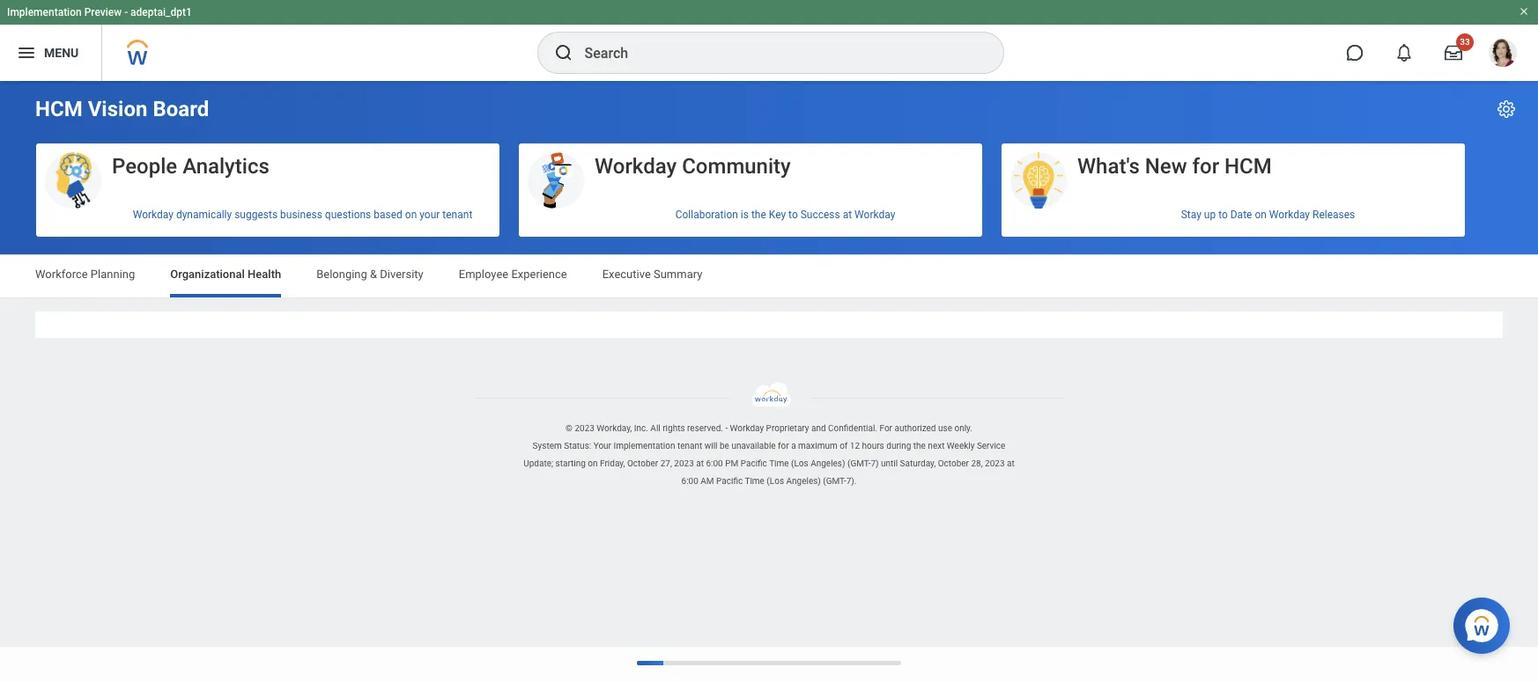 Task type: describe. For each thing, give the bounding box(es) containing it.
for inside © 2023 workday, inc. all rights reserved. - workday proprietary and confidential. for authorized use only. system status: your implementation tenant will be unavailable for a maximum of 12 hours during the next weekly service update; starting on friday, october 27, 2023 at 6:00 pm pacific time (los angeles) (gmt-7) until saturday, october 28, 2023 at 6:00 am pacific time (los angeles) (gmt-7).
[[778, 441, 789, 451]]

community
[[682, 154, 791, 179]]

analytics
[[183, 154, 269, 179]]

inc.
[[634, 424, 648, 434]]

questions
[[325, 208, 371, 221]]

stay up to date on workday releases
[[1181, 208, 1355, 221]]

all
[[651, 424, 661, 434]]

what's new for hcm button
[[1002, 144, 1465, 210]]

workday inside 'workday community' button
[[595, 154, 677, 179]]

date
[[1231, 208, 1252, 221]]

belonging & diversity
[[316, 268, 424, 281]]

collaboration
[[675, 208, 738, 221]]

workday inside © 2023 workday, inc. all rights reserved. - workday proprietary and confidential. for authorized use only. system status: your implementation tenant will be unavailable for a maximum of 12 hours during the next weekly service update; starting on friday, october 27, 2023 at 6:00 pm pacific time (los angeles) (gmt-7) until saturday, october 28, 2023 at 6:00 am pacific time (los angeles) (gmt-7).
[[730, 424, 764, 434]]

menu banner
[[0, 0, 1538, 81]]

what's
[[1078, 154, 1140, 179]]

collaboration is the key to success at workday link
[[519, 201, 982, 228]]

©
[[566, 424, 573, 434]]

summary
[[654, 268, 703, 281]]

and
[[811, 424, 826, 434]]

stay up to date on workday releases link
[[1002, 201, 1465, 228]]

employee experience
[[459, 268, 567, 281]]

key
[[769, 208, 786, 221]]

33 button
[[1434, 33, 1474, 72]]

is
[[741, 208, 749, 221]]

menu
[[44, 45, 79, 60]]

people analytics
[[112, 154, 269, 179]]

2 horizontal spatial 2023
[[985, 459, 1005, 469]]

on inside © 2023 workday, inc. all rights reserved. - workday proprietary and confidential. for authorized use only. system status: your implementation tenant will be unavailable for a maximum of 12 hours during the next weekly service update; starting on friday, october 27, 2023 at 6:00 pm pacific time (los angeles) (gmt-7) until saturday, october 28, 2023 at 6:00 am pacific time (los angeles) (gmt-7).
[[588, 459, 598, 469]]

weekly
[[947, 441, 975, 451]]

service
[[977, 441, 1006, 451]]

1 vertical spatial time
[[745, 477, 765, 486]]

1 october from the left
[[627, 459, 658, 469]]

hcm inside button
[[1225, 154, 1272, 179]]

experience
[[511, 268, 567, 281]]

0 horizontal spatial 6:00
[[682, 477, 699, 486]]

28,
[[971, 459, 983, 469]]

© 2023 workday, inc. all rights reserved. - workday proprietary and confidential. for authorized use only. system status: your implementation tenant will be unavailable for a maximum of 12 hours during the next weekly service update; starting on friday, october 27, 2023 at 6:00 pm pacific time (los angeles) (gmt-7) until saturday, october 28, 2023 at 6:00 am pacific time (los angeles) (gmt-7).
[[524, 424, 1015, 486]]

at inside main content
[[843, 208, 852, 221]]

workday community
[[595, 154, 791, 179]]

tenant inside © 2023 workday, inc. all rights reserved. - workday proprietary and confidential. for authorized use only. system status: your implementation tenant will be unavailable for a maximum of 12 hours during the next weekly service update; starting on friday, october 27, 2023 at 6:00 pm pacific time (los angeles) (gmt-7) until saturday, october 28, 2023 at 6:00 am pacific time (los angeles) (gmt-7).
[[678, 441, 702, 451]]

business
[[280, 208, 322, 221]]

what's new for hcm
[[1078, 154, 1272, 179]]

- inside © 2023 workday, inc. all rights reserved. - workday proprietary and confidential. for authorized use only. system status: your implementation tenant will be unavailable for a maximum of 12 hours during the next weekly service update; starting on friday, october 27, 2023 at 6:00 pm pacific time (los angeles) (gmt-7) until saturday, october 28, 2023 at 6:00 am pacific time (los angeles) (gmt-7).
[[725, 424, 728, 434]]

implementation inside © 2023 workday, inc. all rights reserved. - workday proprietary and confidential. for authorized use only. system status: your implementation tenant will be unavailable for a maximum of 12 hours during the next weekly service update; starting on friday, october 27, 2023 at 6:00 pm pacific time (los angeles) (gmt-7) until saturday, october 28, 2023 at 6:00 am pacific time (los angeles) (gmt-7).
[[614, 441, 675, 451]]

system
[[533, 441, 562, 451]]

for inside 'what's new for hcm' button
[[1193, 154, 1220, 179]]

am
[[701, 477, 714, 486]]

belonging
[[316, 268, 367, 281]]

dynamically
[[176, 208, 232, 221]]

organizational health
[[170, 268, 281, 281]]

workday inside 'workday dynamically suggests business questions based on your tenant' link
[[133, 208, 173, 221]]

based
[[374, 208, 403, 221]]

board
[[153, 97, 209, 122]]

the inside © 2023 workday, inc. all rights reserved. - workday proprietary and confidential. for authorized use only. system status: your implementation tenant will be unavailable for a maximum of 12 hours during the next weekly service update; starting on friday, october 27, 2023 at 6:00 pm pacific time (los angeles) (gmt-7) until saturday, october 28, 2023 at 6:00 am pacific time (los angeles) (gmt-7).
[[914, 441, 926, 451]]

reserved.
[[687, 424, 723, 434]]

use
[[938, 424, 952, 434]]

pm
[[725, 459, 739, 469]]

until
[[881, 459, 898, 469]]

collaboration is the key to success at workday
[[675, 208, 895, 221]]

2 horizontal spatial on
[[1255, 208, 1267, 221]]

&
[[370, 268, 377, 281]]

during
[[887, 441, 911, 451]]

preview
[[84, 6, 122, 19]]

maximum
[[798, 441, 838, 451]]

close environment banner image
[[1519, 6, 1530, 17]]

implementation preview -   adeptai_dpt1
[[7, 6, 192, 19]]

1 horizontal spatial 2023
[[674, 459, 694, 469]]

people
[[112, 154, 177, 179]]

workforce
[[35, 268, 88, 281]]

people analytics button
[[36, 144, 500, 210]]

27,
[[661, 459, 672, 469]]

planning
[[91, 268, 135, 281]]

1 horizontal spatial (gmt-
[[848, 459, 871, 469]]

your
[[420, 208, 440, 221]]

0 horizontal spatial 2023
[[575, 424, 595, 434]]

success
[[801, 208, 840, 221]]

proprietary
[[766, 424, 809, 434]]



Task type: locate. For each thing, give the bounding box(es) containing it.
1 vertical spatial implementation
[[614, 441, 675, 451]]

0 horizontal spatial -
[[124, 6, 128, 19]]

1 vertical spatial (gmt-
[[823, 477, 846, 486]]

0 horizontal spatial at
[[696, 459, 704, 469]]

workday inside stay up to date on workday releases link
[[1269, 208, 1310, 221]]

stay
[[1181, 208, 1202, 221]]

for
[[1193, 154, 1220, 179], [778, 441, 789, 451]]

workday inside 'collaboration is the key to success at workday' link
[[855, 208, 895, 221]]

0 horizontal spatial for
[[778, 441, 789, 451]]

0 vertical spatial tenant
[[443, 208, 473, 221]]

unavailable
[[732, 441, 776, 451]]

0 horizontal spatial implementation
[[7, 6, 82, 19]]

workday down the people
[[133, 208, 173, 221]]

workday left releases
[[1269, 208, 1310, 221]]

0 vertical spatial angeles)
[[811, 459, 845, 469]]

at up am
[[696, 459, 704, 469]]

6:00 left am
[[682, 477, 699, 486]]

a
[[791, 441, 796, 451]]

tenant inside 'workday dynamically suggests business questions based on your tenant' link
[[443, 208, 473, 221]]

0 vertical spatial for
[[1193, 154, 1220, 179]]

1 vertical spatial for
[[778, 441, 789, 451]]

0 vertical spatial implementation
[[7, 6, 82, 19]]

7)
[[871, 459, 879, 469]]

angeles) down "a"
[[786, 477, 821, 486]]

workday
[[595, 154, 677, 179], [133, 208, 173, 221], [855, 208, 895, 221], [1269, 208, 1310, 221], [730, 424, 764, 434]]

tab list containing workforce planning
[[18, 256, 1521, 298]]

- inside menu banner
[[124, 6, 128, 19]]

(los
[[791, 459, 809, 469], [767, 477, 784, 486]]

justify image
[[16, 42, 37, 63]]

workday up collaboration at the top left
[[595, 154, 677, 179]]

on left friday,
[[588, 459, 598, 469]]

0 vertical spatial (los
[[791, 459, 809, 469]]

hcm up date
[[1225, 154, 1272, 179]]

6:00 left pm
[[706, 459, 723, 469]]

adeptai_dpt1
[[130, 6, 192, 19]]

1 horizontal spatial to
[[1219, 208, 1228, 221]]

1 vertical spatial angeles)
[[786, 477, 821, 486]]

update;
[[524, 459, 553, 469]]

angeles)
[[811, 459, 845, 469], [786, 477, 821, 486]]

0 horizontal spatial the
[[751, 208, 766, 221]]

tab list inside main content
[[18, 256, 1521, 298]]

menu button
[[0, 25, 102, 81]]

0 horizontal spatial october
[[627, 459, 658, 469]]

1 horizontal spatial october
[[938, 459, 969, 469]]

1 to from the left
[[789, 208, 798, 221]]

only.
[[955, 424, 973, 434]]

of
[[840, 441, 848, 451]]

pacific down 'unavailable'
[[741, 459, 767, 469]]

for
[[880, 424, 893, 434]]

vision
[[88, 97, 148, 122]]

workday dynamically suggests business questions based on your tenant link
[[36, 201, 500, 228]]

1 horizontal spatial for
[[1193, 154, 1220, 179]]

friday,
[[600, 459, 625, 469]]

for right new
[[1193, 154, 1220, 179]]

1 horizontal spatial (los
[[791, 459, 809, 469]]

new
[[1145, 154, 1187, 179]]

workday right "success"
[[855, 208, 895, 221]]

be
[[720, 441, 729, 451]]

suggests
[[235, 208, 278, 221]]

main content containing hcm vision board
[[0, 81, 1538, 354]]

33
[[1460, 37, 1470, 47]]

confidential.
[[828, 424, 878, 434]]

on
[[405, 208, 417, 221], [1255, 208, 1267, 221], [588, 459, 598, 469]]

at right 28,
[[1007, 459, 1015, 469]]

search image
[[553, 42, 574, 63]]

0 vertical spatial the
[[751, 208, 766, 221]]

health
[[248, 268, 281, 281]]

workday up 'unavailable'
[[730, 424, 764, 434]]

0 vertical spatial 6:00
[[706, 459, 723, 469]]

releases
[[1313, 208, 1355, 221]]

for left "a"
[[778, 441, 789, 451]]

1 vertical spatial pacific
[[716, 477, 743, 486]]

executive
[[602, 268, 651, 281]]

1 horizontal spatial -
[[725, 424, 728, 434]]

hours
[[862, 441, 884, 451]]

(los down "a"
[[791, 459, 809, 469]]

1 horizontal spatial time
[[769, 459, 789, 469]]

2023 right ©
[[575, 424, 595, 434]]

will
[[705, 441, 718, 451]]

hcm
[[35, 97, 83, 122], [1225, 154, 1272, 179]]

(gmt- down 12
[[848, 459, 871, 469]]

0 vertical spatial (gmt-
[[848, 459, 871, 469]]

1 horizontal spatial on
[[588, 459, 598, 469]]

angeles) down maximum
[[811, 459, 845, 469]]

1 horizontal spatial at
[[843, 208, 852, 221]]

1 vertical spatial (los
[[767, 477, 784, 486]]

organizational
[[170, 268, 245, 281]]

hcm vision board
[[35, 97, 209, 122]]

2 horizontal spatial at
[[1007, 459, 1015, 469]]

0 vertical spatial hcm
[[35, 97, 83, 122]]

tab list
[[18, 256, 1521, 298]]

implementation down inc.
[[614, 441, 675, 451]]

1 vertical spatial tenant
[[678, 441, 702, 451]]

inbox large image
[[1445, 44, 1463, 62]]

workday community button
[[519, 144, 982, 210]]

authorized
[[895, 424, 936, 434]]

7).
[[846, 477, 857, 486]]

employee
[[459, 268, 509, 281]]

1 horizontal spatial hcm
[[1225, 154, 1272, 179]]

configure this page image
[[1496, 99, 1517, 120]]

on right date
[[1255, 208, 1267, 221]]

1 horizontal spatial the
[[914, 441, 926, 451]]

-
[[124, 6, 128, 19], [725, 424, 728, 434]]

pacific down pm
[[716, 477, 743, 486]]

2 october from the left
[[938, 459, 969, 469]]

saturday,
[[900, 459, 936, 469]]

implementation inside menu banner
[[7, 6, 82, 19]]

1 horizontal spatial 6:00
[[706, 459, 723, 469]]

your
[[594, 441, 611, 451]]

workday,
[[597, 424, 632, 434]]

the right 'is'
[[751, 208, 766, 221]]

0 vertical spatial time
[[769, 459, 789, 469]]

1 vertical spatial hcm
[[1225, 154, 1272, 179]]

october left 27,
[[627, 459, 658, 469]]

2 to from the left
[[1219, 208, 1228, 221]]

1 vertical spatial the
[[914, 441, 926, 451]]

main content
[[0, 81, 1538, 354]]

to right the key
[[789, 208, 798, 221]]

- right preview
[[124, 6, 128, 19]]

footer
[[0, 382, 1538, 491]]

starting
[[556, 459, 586, 469]]

next
[[928, 441, 945, 451]]

footer containing © 2023 workday, inc. all rights reserved. - workday proprietary and confidential. for authorized use only. system status: your implementation tenant will be unavailable for a maximum of 12 hours during the next weekly service update; starting on friday, october 27, 2023 at 6:00 pm pacific time (los angeles) (gmt-7) until saturday, october 28, 2023 at 6:00 am pacific time (los angeles) (gmt-7).
[[0, 382, 1538, 491]]

0 horizontal spatial (gmt-
[[823, 477, 846, 486]]

2023 right 27,
[[674, 459, 694, 469]]

0 vertical spatial pacific
[[741, 459, 767, 469]]

notifications large image
[[1396, 44, 1413, 62]]

rights
[[663, 424, 685, 434]]

(gmt-
[[848, 459, 871, 469], [823, 477, 846, 486]]

2023
[[575, 424, 595, 434], [674, 459, 694, 469], [985, 459, 1005, 469]]

october down weekly
[[938, 459, 969, 469]]

on left your
[[405, 208, 417, 221]]

workday dynamically suggests business questions based on your tenant
[[133, 208, 473, 221]]

12
[[850, 441, 860, 451]]

0 horizontal spatial (los
[[767, 477, 784, 486]]

workforce planning
[[35, 268, 135, 281]]

(los down 'unavailable'
[[767, 477, 784, 486]]

0 horizontal spatial time
[[745, 477, 765, 486]]

at right "success"
[[843, 208, 852, 221]]

0 horizontal spatial on
[[405, 208, 417, 221]]

Search Workday  search field
[[585, 33, 967, 72]]

0 horizontal spatial tenant
[[443, 208, 473, 221]]

profile logan mcneil image
[[1489, 39, 1517, 71]]

tenant left will
[[678, 441, 702, 451]]

pacific
[[741, 459, 767, 469], [716, 477, 743, 486]]

up
[[1204, 208, 1216, 221]]

to right up
[[1219, 208, 1228, 221]]

2023 right 28,
[[985, 459, 1005, 469]]

1 vertical spatial 6:00
[[682, 477, 699, 486]]

1 horizontal spatial implementation
[[614, 441, 675, 451]]

0 horizontal spatial to
[[789, 208, 798, 221]]

the left next
[[914, 441, 926, 451]]

1 horizontal spatial tenant
[[678, 441, 702, 451]]

the
[[751, 208, 766, 221], [914, 441, 926, 451]]

status:
[[564, 441, 591, 451]]

october
[[627, 459, 658, 469], [938, 459, 969, 469]]

time
[[769, 459, 789, 469], [745, 477, 765, 486]]

hcm down "menu"
[[35, 97, 83, 122]]

0 vertical spatial -
[[124, 6, 128, 19]]

- up be
[[725, 424, 728, 434]]

tenant right your
[[443, 208, 473, 221]]

at
[[843, 208, 852, 221], [696, 459, 704, 469], [1007, 459, 1015, 469]]

1 vertical spatial -
[[725, 424, 728, 434]]

diversity
[[380, 268, 424, 281]]

0 horizontal spatial hcm
[[35, 97, 83, 122]]

(gmt- down 'of'
[[823, 477, 846, 486]]

implementation up menu dropdown button
[[7, 6, 82, 19]]

executive summary
[[602, 268, 703, 281]]

to
[[789, 208, 798, 221], [1219, 208, 1228, 221]]



Task type: vqa. For each thing, say whether or not it's contained in the screenshot.
the right (Los
yes



